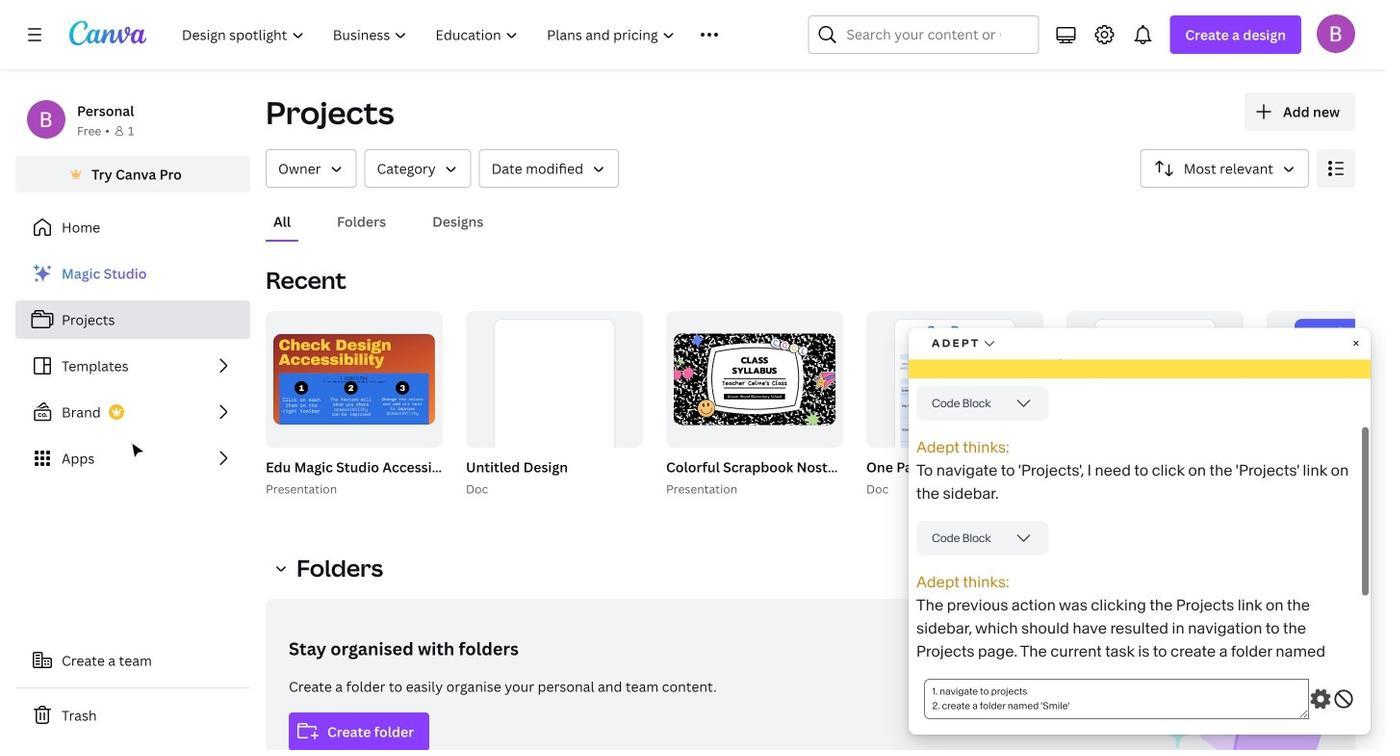 Task type: vqa. For each thing, say whether or not it's contained in the screenshot.
Language: English (US) button
no



Task type: describe. For each thing, give the bounding box(es) containing it.
11 group from the left
[[1263, 311, 1387, 499]]

4 group from the left
[[466, 311, 643, 490]]

8 group from the left
[[867, 311, 1044, 490]]

9 group from the left
[[1063, 311, 1244, 499]]

Category button
[[364, 149, 471, 188]]

Sort by button
[[1141, 149, 1310, 188]]

10 group from the left
[[1067, 311, 1244, 490]]

6 group from the left
[[666, 311, 843, 448]]



Task type: locate. For each thing, give the bounding box(es) containing it.
Owner button
[[266, 149, 357, 188]]

Date modified button
[[479, 149, 619, 188]]

bob builder image
[[1317, 14, 1356, 53]]

12 group from the left
[[1267, 311, 1387, 448]]

list
[[15, 254, 250, 478]]

5 group from the left
[[662, 311, 1152, 499]]

group
[[262, 311, 626, 499], [266, 311, 443, 448], [462, 311, 643, 499], [466, 311, 643, 490], [662, 311, 1152, 499], [666, 311, 843, 448], [863, 311, 1359, 499], [867, 311, 1044, 490], [1063, 311, 1244, 499], [1067, 311, 1244, 490], [1263, 311, 1387, 499], [1267, 311, 1387, 448]]

3 group from the left
[[462, 311, 643, 499]]

top level navigation element
[[169, 15, 762, 54], [169, 15, 762, 54]]

2 group from the left
[[266, 311, 443, 448]]

None search field
[[808, 15, 1039, 54]]

7 group from the left
[[863, 311, 1359, 499]]

Search search field
[[847, 16, 1001, 53]]

1 group from the left
[[262, 311, 626, 499]]



